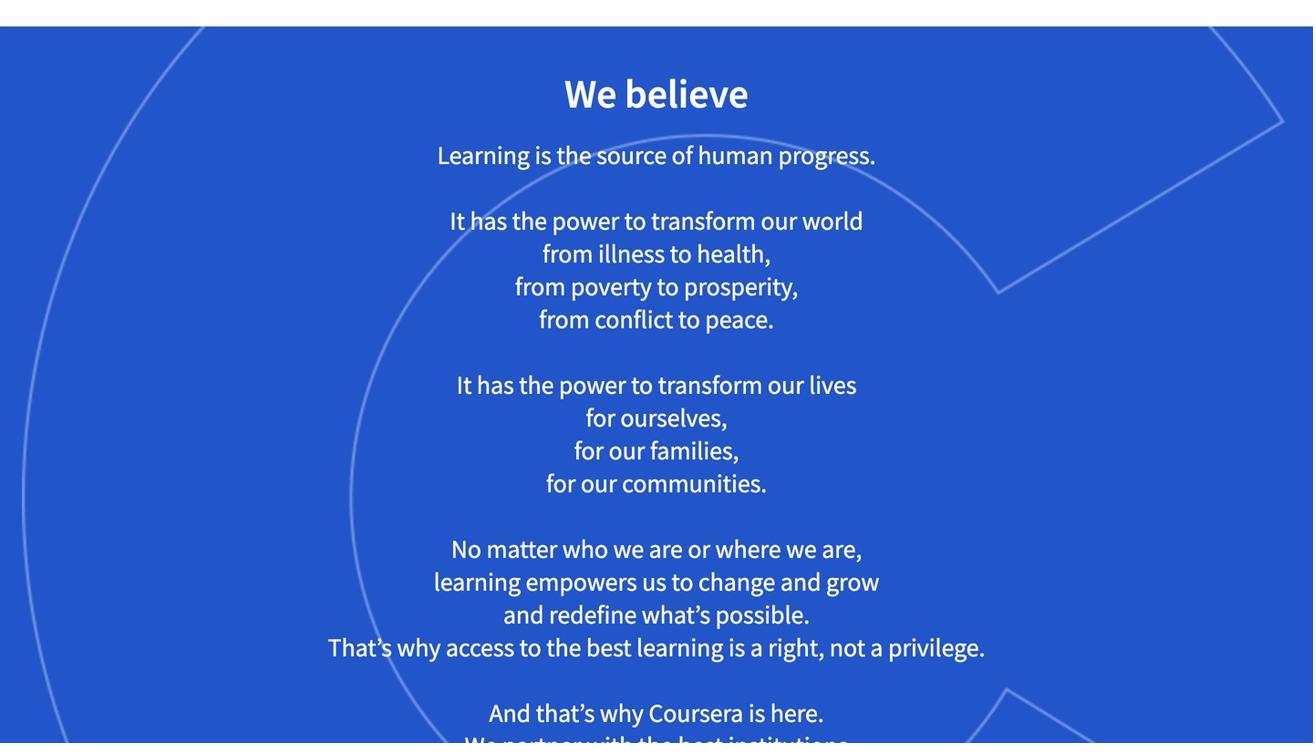 Task type: describe. For each thing, give the bounding box(es) containing it.
learning
[[437, 139, 530, 171]]

empowers
[[526, 566, 637, 598]]

1 vertical spatial from
[[515, 271, 566, 303]]

no matter who we are or where we are, learning empowers us to change and grow and redefine what's possible. that's why access to the best learning is a right, not a privilege.
[[328, 533, 986, 664]]

lives
[[809, 369, 857, 401]]

redefine
[[549, 599, 637, 631]]

grow
[[826, 566, 880, 598]]

or
[[688, 533, 711, 565]]

1 horizontal spatial why
[[600, 698, 644, 729]]

ourselves,
[[621, 402, 728, 434]]

prosperity,
[[684, 271, 798, 303]]

we
[[565, 68, 617, 119]]

us
[[642, 566, 667, 598]]

here.
[[771, 698, 824, 729]]

the for it has the power to transform our lives for ourselves, for our families, for our communities.
[[519, 369, 554, 401]]

it has the power to transform our lives for ourselves, for our families, for our communities.
[[457, 369, 857, 500]]

the for learning is the source of human progress.
[[557, 139, 592, 171]]

our down ourselves,
[[609, 435, 645, 467]]

progress.
[[778, 139, 876, 171]]

2 a from the left
[[871, 632, 883, 664]]

2 vertical spatial for
[[546, 468, 576, 500]]

best
[[586, 632, 632, 664]]

health,
[[697, 238, 771, 270]]

who
[[563, 533, 608, 565]]

to right illness
[[670, 238, 692, 270]]

right,
[[768, 632, 825, 664]]

and that's why coursera is here.
[[489, 698, 824, 729]]

it has the power to transform our world from illness to health, from poverty to prosperity, from conflict to peace.
[[450, 205, 864, 335]]

power for for
[[559, 369, 626, 401]]

peace.
[[705, 303, 774, 335]]

1 a from the left
[[751, 632, 763, 664]]

to right access
[[520, 632, 542, 664]]

our up the who
[[581, 468, 617, 500]]

2 vertical spatial from
[[539, 303, 590, 335]]

access
[[446, 632, 515, 664]]

poverty
[[571, 271, 652, 303]]

that's
[[536, 698, 595, 729]]

has for it has the power to transform our lives for ourselves, for our families, for our communities.
[[477, 369, 514, 401]]

1 vertical spatial learning
[[637, 632, 724, 664]]

are,
[[822, 533, 862, 565]]

power for from
[[552, 205, 619, 237]]

privilege.
[[888, 632, 986, 664]]

0 vertical spatial for
[[586, 402, 616, 434]]

world
[[802, 205, 864, 237]]

that's
[[328, 632, 392, 664]]

why inside no matter who we are or where we are, learning empowers us to change and grow and redefine what's possible. that's why access to the best learning is a right, not a privilege.
[[397, 632, 441, 664]]

families,
[[650, 435, 739, 467]]

not
[[830, 632, 866, 664]]

believe
[[625, 68, 749, 119]]

1 vertical spatial for
[[574, 435, 604, 467]]

transform for illness
[[651, 205, 756, 237]]



Task type: vqa. For each thing, say whether or not it's contained in the screenshot.
Expanding
no



Task type: locate. For each thing, give the bounding box(es) containing it.
1 vertical spatial has
[[477, 369, 514, 401]]

1 horizontal spatial is
[[729, 632, 746, 664]]

0 horizontal spatial a
[[751, 632, 763, 664]]

it inside it has the power to transform our world from illness to health, from poverty to prosperity, from conflict to peace.
[[450, 205, 465, 237]]

0 horizontal spatial is
[[535, 139, 552, 171]]

power inside it has the power to transform our world from illness to health, from poverty to prosperity, from conflict to peace.
[[552, 205, 619, 237]]

1 vertical spatial is
[[729, 632, 746, 664]]

our left world
[[761, 205, 797, 237]]

from up poverty
[[543, 238, 593, 270]]

coursera
[[649, 698, 744, 729]]

is inside no matter who we are or where we are, learning empowers us to change and grow and redefine what's possible. that's why access to the best learning is a right, not a privilege.
[[729, 632, 746, 664]]

what's
[[642, 599, 711, 631]]

a down possible.
[[751, 632, 763, 664]]

0 vertical spatial learning
[[434, 566, 521, 598]]

to
[[624, 205, 646, 237], [670, 238, 692, 270], [657, 271, 679, 303], [678, 303, 700, 335], [631, 369, 653, 401], [672, 566, 694, 598], [520, 632, 542, 664]]

matter
[[487, 533, 558, 565]]

no
[[451, 533, 482, 565]]

is right learning
[[535, 139, 552, 171]]

0 vertical spatial and
[[781, 566, 821, 598]]

2 vertical spatial is
[[749, 698, 766, 729]]

learning is the source of human progress.
[[437, 139, 876, 171]]

the inside it has the power to transform our world from illness to health, from poverty to prosperity, from conflict to peace.
[[512, 205, 547, 237]]

a right not in the right of the page
[[871, 632, 883, 664]]

of
[[672, 139, 693, 171]]

to inside it has the power to transform our lives for ourselves, for our families, for our communities.
[[631, 369, 653, 401]]

from down poverty
[[539, 303, 590, 335]]

transform for ourselves,
[[658, 369, 763, 401]]

0 vertical spatial transform
[[651, 205, 756, 237]]

learning down no
[[434, 566, 521, 598]]

0 horizontal spatial why
[[397, 632, 441, 664]]

is down possible.
[[729, 632, 746, 664]]

has for it has the power to transform our world from illness to health, from poverty to prosperity, from conflict to peace.
[[470, 205, 507, 237]]

why right that's at the bottom of the page
[[600, 698, 644, 729]]

source
[[597, 139, 667, 171]]

0 horizontal spatial we
[[613, 533, 644, 565]]

change
[[699, 566, 776, 598]]

0 vertical spatial it
[[450, 205, 465, 237]]

we believe
[[565, 68, 749, 119]]

and
[[781, 566, 821, 598], [503, 599, 544, 631]]

our left "lives"
[[768, 369, 804, 401]]

and up possible.
[[781, 566, 821, 598]]

and
[[489, 698, 531, 729]]

0 horizontal spatial learning
[[434, 566, 521, 598]]

to left peace.
[[678, 303, 700, 335]]

power inside it has the power to transform our lives for ourselves, for our families, for our communities.
[[559, 369, 626, 401]]

the
[[557, 139, 592, 171], [512, 205, 547, 237], [519, 369, 554, 401], [547, 632, 581, 664]]

has inside it has the power to transform our world from illness to health, from poverty to prosperity, from conflict to peace.
[[470, 205, 507, 237]]

2 we from the left
[[786, 533, 817, 565]]

why
[[397, 632, 441, 664], [600, 698, 644, 729]]

1 horizontal spatial we
[[786, 533, 817, 565]]

we left are
[[613, 533, 644, 565]]

are
[[649, 533, 683, 565]]

why right that's
[[397, 632, 441, 664]]

the for it has the power to transform our world from illness to health, from poverty to prosperity, from conflict to peace.
[[512, 205, 547, 237]]

0 vertical spatial why
[[397, 632, 441, 664]]

it inside it has the power to transform our lives for ourselves, for our families, for our communities.
[[457, 369, 472, 401]]

illness
[[598, 238, 665, 270]]

it for it has the power to transform our lives for ourselves, for our families, for our communities.
[[457, 369, 472, 401]]

is left here.
[[749, 698, 766, 729]]

1 vertical spatial why
[[600, 698, 644, 729]]

has
[[470, 205, 507, 237], [477, 369, 514, 401]]

1 vertical spatial transform
[[658, 369, 763, 401]]

1 we from the left
[[613, 533, 644, 565]]

the inside no matter who we are or where we are, learning empowers us to change and grow and redefine what's possible. that's why access to the best learning is a right, not a privilege.
[[547, 632, 581, 664]]

to up illness
[[624, 205, 646, 237]]

0 vertical spatial is
[[535, 139, 552, 171]]

where
[[716, 533, 781, 565]]

a
[[751, 632, 763, 664], [871, 632, 883, 664]]

1 vertical spatial and
[[503, 599, 544, 631]]

has inside it has the power to transform our lives for ourselves, for our families, for our communities.
[[477, 369, 514, 401]]

power up illness
[[552, 205, 619, 237]]

power
[[552, 205, 619, 237], [559, 369, 626, 401]]

1 horizontal spatial and
[[781, 566, 821, 598]]

transform
[[651, 205, 756, 237], [658, 369, 763, 401]]

1 vertical spatial power
[[559, 369, 626, 401]]

the inside it has the power to transform our lives for ourselves, for our families, for our communities.
[[519, 369, 554, 401]]

possible.
[[716, 599, 810, 631]]

it
[[450, 205, 465, 237], [457, 369, 472, 401]]

0 vertical spatial has
[[470, 205, 507, 237]]

from left poverty
[[515, 271, 566, 303]]

and up access
[[503, 599, 544, 631]]

is
[[535, 139, 552, 171], [729, 632, 746, 664], [749, 698, 766, 729]]

1 vertical spatial it
[[457, 369, 472, 401]]

0 vertical spatial from
[[543, 238, 593, 270]]

power down conflict
[[559, 369, 626, 401]]

our
[[761, 205, 797, 237], [768, 369, 804, 401], [609, 435, 645, 467], [581, 468, 617, 500]]

communities.
[[622, 468, 767, 500]]

to right us on the bottom of the page
[[672, 566, 694, 598]]

to up conflict
[[657, 271, 679, 303]]

it for it has the power to transform our world from illness to health, from poverty to prosperity, from conflict to peace.
[[450, 205, 465, 237]]

from
[[543, 238, 593, 270], [515, 271, 566, 303], [539, 303, 590, 335]]

learning
[[434, 566, 521, 598], [637, 632, 724, 664]]

we
[[613, 533, 644, 565], [786, 533, 817, 565]]

to up ourselves,
[[631, 369, 653, 401]]

conflict
[[595, 303, 673, 335]]

human
[[698, 139, 773, 171]]

transform up health,
[[651, 205, 756, 237]]

transform up ourselves,
[[658, 369, 763, 401]]

for
[[586, 402, 616, 434], [574, 435, 604, 467], [546, 468, 576, 500]]

1 horizontal spatial learning
[[637, 632, 724, 664]]

learning down the 'what's'
[[637, 632, 724, 664]]

our inside it has the power to transform our world from illness to health, from poverty to prosperity, from conflict to peace.
[[761, 205, 797, 237]]

transform inside it has the power to transform our lives for ourselves, for our families, for our communities.
[[658, 369, 763, 401]]

0 horizontal spatial and
[[503, 599, 544, 631]]

1 horizontal spatial a
[[871, 632, 883, 664]]

0 vertical spatial power
[[552, 205, 619, 237]]

2 horizontal spatial is
[[749, 698, 766, 729]]

we left are,
[[786, 533, 817, 565]]

transform inside it has the power to transform our world from illness to health, from poverty to prosperity, from conflict to peace.
[[651, 205, 756, 237]]



